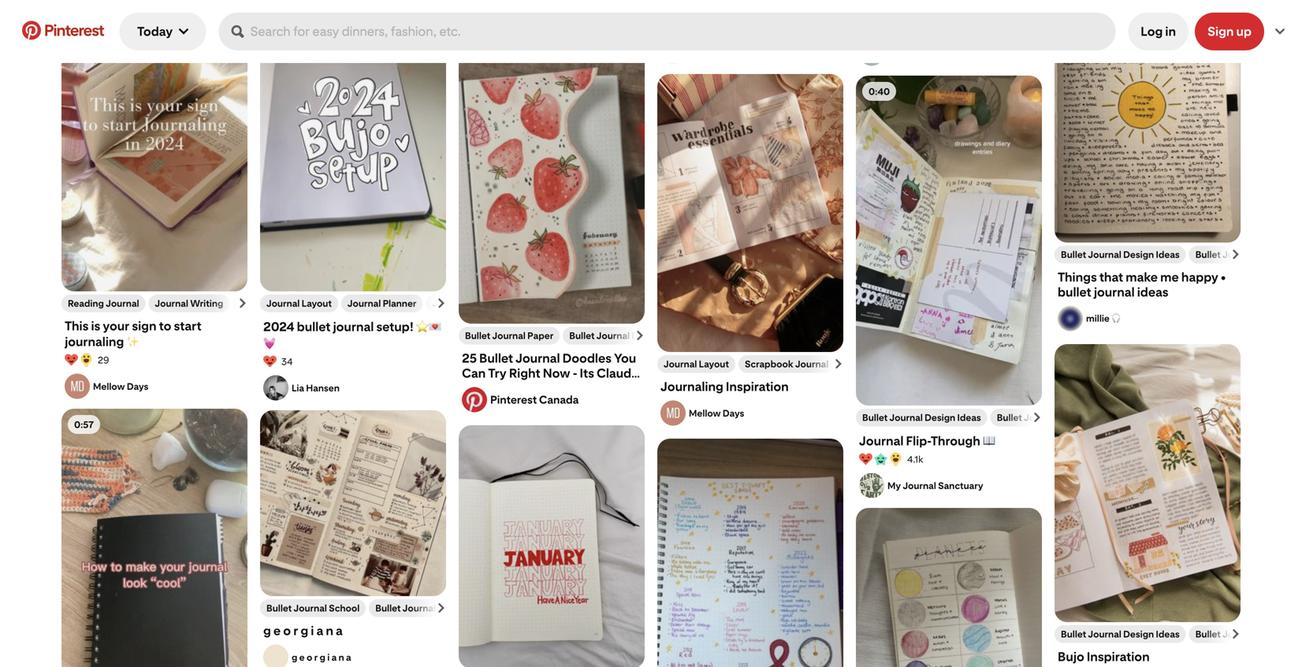 Task type: vqa. For each thing, say whether or not it's contained in the screenshot.
React Image
no



Task type: locate. For each thing, give the bounding box(es) containing it.
planner
[[383, 298, 417, 309]]

pinterest down right
[[490, 393, 537, 407]]

r down the bullet journal school
[[293, 624, 298, 639]]

2 horizontal spatial bullet
[[1058, 285, 1092, 300]]

0 vertical spatial journal
[[972, 1, 1013, 16]]

millie 🎧
[[1086, 313, 1121, 324]]

lia hansen button
[[263, 376, 443, 401], [292, 383, 443, 394]]

25 bullet journal doodles you can try right now - its claudia g button
[[462, 351, 642, 396]]

0 horizontal spatial bullet
[[297, 320, 331, 335]]

bullet journal design ideas link
[[1061, 249, 1180, 261], [569, 330, 688, 342], [862, 412, 981, 424], [1061, 629, 1180, 641]]

design up you
[[632, 330, 663, 342]]

journal
[[1088, 249, 1122, 261], [106, 298, 139, 309], [155, 298, 188, 309], [266, 298, 300, 309], [348, 298, 381, 309], [492, 330, 526, 342], [597, 330, 630, 342], [516, 351, 560, 366], [664, 359, 697, 370], [795, 359, 829, 370], [890, 412, 923, 424], [859, 434, 904, 449], [903, 480, 936, 492], [294, 603, 327, 615], [403, 603, 436, 615], [1088, 629, 1122, 641]]

bullet up 25
[[465, 330, 491, 342]]

bullet journal design ideas up bujo inspiration
[[1061, 629, 1180, 641]]

journaling down is
[[65, 335, 124, 350]]

4.1k
[[907, 454, 924, 465]]

bullet up g e o r g i a n a image
[[266, 603, 292, 615]]

1 horizontal spatial layout
[[699, 359, 729, 370]]

bullet right 2024
[[297, 320, 331, 335]]

bullet journal design ideas, bullet journal aesthetic, bullet journal lettering ideas, bullet journal ideas pages, bullet journal inspiration, junk journal, memory journal, journal diary, drawing journal image
[[856, 76, 1042, 406]]

0 horizontal spatial r
[[293, 624, 298, 639]]

0:40 link
[[856, 76, 1042, 406]]

bullet journal design ideas for bullet journal design ideas link over that
[[1061, 249, 1180, 261]]

journal layout link for 2024
[[266, 298, 332, 309]]

1 horizontal spatial mellow days
[[689, 408, 744, 419]]

days down the ✨
[[127, 381, 148, 392]]

1 horizontal spatial journal layout link
[[664, 359, 729, 370]]

journal inside my top tip for aesthetic journaling 💕 bullet journal ideas, creative journaling
[[972, 1, 1013, 16]]

my top tip for aesthetic journaling 💕 bullet journal ideas, creative journaling
[[859, 0, 1013, 32]]

bullet for bullet journal design ideas link above flip-
[[862, 412, 888, 424]]

school
[[329, 603, 360, 615]]

0 horizontal spatial inspiration
[[726, 380, 789, 395]]

ideas
[[1156, 249, 1180, 261], [664, 330, 688, 342], [957, 412, 981, 424], [1156, 629, 1180, 641]]

1 horizontal spatial e
[[299, 652, 305, 664]]

2 vertical spatial journaling
[[65, 335, 124, 350]]

bullet up millie 🎧 icon
[[1058, 285, 1092, 300]]

0 horizontal spatial mellow
[[93, 381, 125, 392]]

me
[[1161, 270, 1179, 285]]

1 vertical spatial mellow days
[[689, 408, 744, 419]]

layout for inspiration
[[699, 359, 729, 370]]

1 vertical spatial e
[[299, 652, 305, 664]]

0 horizontal spatial journaling
[[65, 335, 124, 350]]

journal inside things that make me happy • bullet journal ideas
[[1094, 285, 1135, 300]]

mellow days down 29
[[93, 381, 148, 392]]

pinterest
[[44, 21, 104, 40], [490, 393, 537, 407]]

my
[[859, 0, 877, 0]]

bullet journal school link
[[266, 603, 360, 615]]

ideas for bullet journal, bujo, planner. weekly spreads writing idea inspiration. journal layout, scrapbook journal, journal writing, journal pages, art journal, drawing journal, watercolor journal, sketching, bullet journal notebook image
[[657, 74, 844, 354]]

my journal sanctuary button down 4.1k
[[859, 473, 1039, 499]]

journal up 2024 bullet journal setup! ⭐️💌 💓 button at the left of the page
[[348, 298, 381, 309]]

bullet up journal flip-through 📖
[[862, 412, 888, 424]]

0 vertical spatial r
[[293, 624, 298, 639]]

journal inside button
[[859, 434, 904, 449]]

0 horizontal spatial layout
[[302, 298, 332, 309]]

journal layout up 'journaling'
[[664, 359, 729, 370]]

my journal sanctuary
[[888, 480, 984, 492]]

millie 🎧 image
[[1058, 306, 1083, 332]]

e right g e o r g i a n a image
[[299, 652, 305, 664]]

scroll image for this is your sign to start journaling ✨
[[238, 299, 248, 308]]

pinterest_canada image
[[462, 387, 487, 413]]

1 vertical spatial days
[[723, 408, 744, 419]]

journaling down top
[[859, 1, 919, 16]]

pinterest right "pinterest" image
[[44, 21, 104, 40]]

0 vertical spatial layout
[[302, 298, 332, 309]]

1 vertical spatial journal layout link
[[664, 359, 729, 370]]

days down journaling inspiration
[[723, 408, 744, 419]]

is
[[91, 319, 100, 334]]

journal up 🎧
[[1094, 285, 1135, 300]]

for
[[921, 0, 938, 0]]

1 horizontal spatial bullet
[[936, 1, 970, 16]]

pinterest canada link
[[490, 393, 642, 407]]

inspiration down scrapbook on the bottom right of the page
[[726, 380, 789, 395]]

0 horizontal spatial journal layout
[[266, 298, 332, 309]]

tip
[[903, 0, 919, 0]]

0 vertical spatial mellow days
[[93, 381, 148, 392]]

bullet journal design ideas up flip-
[[862, 412, 981, 424]]

journal down the journal planner link
[[333, 320, 374, 335]]

bullet right 'school' at the left of page
[[375, 603, 401, 615]]

1 horizontal spatial days
[[723, 408, 744, 419]]

journal inside 2024 bullet journal setup! ⭐️💌 💓
[[333, 320, 374, 335]]

25 bullet journal doodles you can try right now - its claudia g
[[462, 351, 642, 396]]

journaling inspiration
[[661, 380, 789, 395]]

sublime clouds | stationery
[[888, 47, 1010, 59]]

r
[[293, 624, 298, 639], [314, 652, 318, 664]]

right
[[509, 366, 541, 381]]

journaling down aesthetic
[[947, 17, 1006, 32]]

1 vertical spatial journal layout
[[664, 359, 729, 370]]

1 vertical spatial journaling
[[947, 17, 1006, 32]]

inspo
[[438, 603, 462, 615]]

1 vertical spatial pinterest
[[490, 393, 537, 407]]

o up g e o r g i a n a image
[[283, 624, 291, 639]]

layout up 2024 bullet journal setup! ⭐️💌 💓 on the left of page
[[302, 298, 332, 309]]

canada
[[539, 393, 579, 407]]

1 vertical spatial i
[[327, 652, 330, 664]]

0 horizontal spatial days
[[127, 381, 148, 392]]

0 horizontal spatial mellow days
[[93, 381, 148, 392]]

bullet down aesthetic
[[936, 1, 970, 16]]

mellow
[[93, 381, 125, 392], [689, 408, 721, 419]]

bullet down bullet journal paper link
[[479, 351, 513, 366]]

inspiration right bujo
[[1087, 650, 1150, 665]]

g
[[263, 624, 271, 639], [301, 624, 308, 639], [292, 652, 297, 664], [320, 652, 325, 664]]

0 horizontal spatial journal layout link
[[266, 298, 332, 309]]

journaling
[[859, 1, 919, 16], [947, 17, 1006, 32], [65, 335, 124, 350]]

bullet for bullet journal design ideas link on top of you
[[569, 330, 595, 342]]

g e o r g i a n a right g e o r g i a n a image
[[292, 652, 351, 664]]

bullet journal mood tracker ideas, bullet journal design ideas, bullet journal writing, bullet journal lettering ideas, bullet journal ideas pages, bullet journal inspiration, art journal pages, journal covers, art pages image
[[61, 409, 248, 668]]

1 horizontal spatial pinterest
[[490, 393, 537, 407]]

inspiration for bujo inspiration
[[1087, 650, 1150, 665]]

1 horizontal spatial journal layout
[[664, 359, 729, 370]]

0 vertical spatial bullet
[[936, 1, 970, 16]]

e
[[273, 624, 281, 639], [299, 652, 305, 664]]

bullet journal ideas, planner weekly spreads, mellow days bullet journal design ideas, bullet journal aesthetic, bullet journal ideas pages, journal pages, journal layout, journal diary, scrapbook journal, planner weekly spreads, weekly planner image
[[1055, 345, 1241, 624]]

to
[[159, 319, 171, 334]]

reading journal
[[68, 298, 139, 309]]

today button
[[120, 13, 206, 50]]

journal down aesthetic
[[972, 1, 1013, 16]]

bullet journal design ideas up you
[[569, 330, 688, 342]]

mellow for mellow days image
[[93, 381, 125, 392]]

1 vertical spatial journal
[[1094, 285, 1135, 300]]

layout
[[302, 298, 332, 309], [699, 359, 729, 370]]

1 horizontal spatial r
[[314, 652, 318, 664]]

journaling inside this is your sign to start journaling ✨
[[65, 335, 124, 350]]

ideas
[[1137, 285, 1169, 300]]

log
[[1141, 24, 1163, 39]]

34
[[281, 356, 293, 368]]

bullet journal design ideas
[[1061, 249, 1180, 261], [569, 330, 688, 342], [862, 412, 981, 424], [1061, 629, 1180, 641]]

journal down paper
[[516, 351, 560, 366]]

g e o r g i a n a down the bullet journal school
[[263, 624, 343, 639]]

scroll image for things that make me happy • bullet journal ideas
[[1231, 250, 1241, 259]]

happy
[[1182, 270, 1219, 285]]

bullet up bujo
[[1061, 629, 1087, 641]]

bullet journal design ideas link up that
[[1061, 249, 1180, 261]]

r right g e o r g i a n a image
[[314, 652, 318, 664]]

journal layout
[[266, 298, 332, 309], [664, 359, 729, 370]]

pinterest link
[[13, 21, 113, 40]]

bullet journal school, bullet journal inspo, bullet journal doodles, planner bullet journal, bullet journal spreads, bullet journal paper, bullet journal aesthetic, bullet journal writing, bullet journal design ideas image
[[260, 411, 446, 597]]

1 vertical spatial layout
[[699, 359, 729, 370]]

journal planner
[[348, 298, 417, 309]]

0:57
[[74, 419, 94, 431]]

o right g e o r g i a n a image
[[307, 652, 312, 664]]

0 horizontal spatial pinterest
[[44, 21, 104, 40]]

things
[[1058, 270, 1097, 285]]

bullet for bullet journal paper link
[[465, 330, 491, 342]]

2 vertical spatial journal
[[333, 320, 374, 335]]

0 vertical spatial e
[[273, 624, 281, 639]]

mellow days image
[[65, 374, 90, 399]]

journal up bujo inspiration
[[1088, 629, 1122, 641]]

1 vertical spatial inspiration
[[1087, 650, 1150, 665]]

mellow down 'journaling'
[[689, 408, 721, 419]]

journal left paper
[[492, 330, 526, 342]]

sublime clouds | stationery image
[[859, 41, 885, 66]]

⭐️💌
[[416, 320, 442, 335]]

1 vertical spatial bullet
[[1058, 285, 1092, 300]]

0 vertical spatial i
[[311, 624, 314, 639]]

journal layout up 2024
[[266, 298, 332, 309]]

n
[[326, 624, 333, 639], [339, 652, 344, 664]]

1 horizontal spatial n
[[339, 652, 344, 664]]

bullet journal design ideas for bullet journal design ideas link on top of bujo inspiration
[[1061, 629, 1180, 641]]

mellow days for mellow days icon
[[689, 408, 744, 419]]

pinterest inside button
[[44, 21, 104, 40]]

inspiration
[[726, 380, 789, 395], [1087, 650, 1150, 665]]

0 vertical spatial journal layout
[[266, 298, 332, 309]]

scroll image
[[437, 299, 446, 308], [635, 331, 645, 341], [834, 359, 844, 369], [1231, 630, 1241, 639]]

bullet up doodles
[[569, 330, 595, 342]]

journal layout, journal planner, journal cards, travel journal, junk journal, art journal, brain parts, sharpie doodles, bulletin journal ideas image
[[260, 0, 446, 292]]

sublime clouds | stationery button
[[859, 41, 1039, 66], [888, 47, 1039, 59]]

1 horizontal spatial journal
[[972, 1, 1013, 16]]

0 vertical spatial pinterest
[[44, 21, 104, 40]]

e up g e o r g i a n a image
[[273, 624, 281, 639]]

design
[[1124, 249, 1154, 261], [632, 330, 663, 342], [925, 412, 956, 424], [1124, 629, 1154, 641]]

your
[[103, 319, 129, 334]]

g e o r g i a n a image
[[263, 645, 289, 668]]

mellow down 29
[[93, 381, 125, 392]]

1 horizontal spatial journaling
[[859, 1, 919, 16]]

this is your sign to start journaling ✨
[[65, 319, 202, 350]]

sign up button
[[1195, 13, 1265, 50]]

creative
[[897, 17, 944, 32]]

0 vertical spatial n
[[326, 624, 333, 639]]

0 vertical spatial mellow
[[93, 381, 125, 392]]

0 vertical spatial journal layout link
[[266, 298, 332, 309]]

this
[[65, 319, 89, 334]]

0:57 button
[[61, 409, 248, 668]]

pinterest for pinterest canada
[[490, 393, 537, 407]]

inspiration for journaling inspiration
[[726, 380, 789, 395]]

pinterest for pinterest
[[44, 21, 104, 40]]

pinterest button
[[13, 21, 113, 42]]

0 vertical spatial inspiration
[[726, 380, 789, 395]]

0 horizontal spatial o
[[283, 624, 291, 639]]

flip-
[[906, 434, 931, 449]]

2 vertical spatial bullet
[[297, 320, 331, 335]]

1 horizontal spatial o
[[307, 652, 312, 664]]

0 vertical spatial days
[[127, 381, 148, 392]]

layout up journaling inspiration
[[699, 359, 729, 370]]

hansen
[[306, 383, 340, 394]]

1 horizontal spatial mellow
[[689, 408, 721, 419]]

mellow days button
[[65, 374, 244, 399], [93, 381, 244, 392], [661, 401, 840, 426], [689, 408, 840, 419]]

lia hansen
[[292, 383, 340, 394]]

mellow days down journaling inspiration
[[689, 408, 744, 419]]

journal left flip-
[[859, 434, 904, 449]]

1 vertical spatial o
[[307, 652, 312, 664]]

0 vertical spatial journaling
[[859, 1, 919, 16]]

2 horizontal spatial journal
[[1094, 285, 1135, 300]]

🎧
[[1112, 313, 1121, 324]]

bullet up things
[[1061, 249, 1087, 261]]

mellow days for mellow days image
[[93, 381, 148, 392]]

i
[[311, 624, 314, 639], [327, 652, 330, 664]]

through
[[931, 434, 981, 449]]

bujo
[[1058, 650, 1085, 665]]

scroll image for 25 bullet journal doodles you can try right now - its claudia g
[[635, 331, 645, 341]]

journal layout link up 'journaling'
[[664, 359, 729, 370]]

bullet for bullet journal inspo link on the left of the page
[[375, 603, 401, 615]]

journal layout link up 2024
[[266, 298, 332, 309]]

design up bujo inspiration
[[1124, 629, 1154, 641]]

pinterest image
[[22, 21, 41, 40]]

o
[[283, 624, 291, 639], [307, 652, 312, 664]]

journal layout for journaling
[[664, 359, 729, 370]]

|
[[959, 47, 961, 59]]

scroll image
[[1231, 250, 1241, 259], [238, 299, 248, 308], [1033, 413, 1042, 423], [437, 604, 446, 613]]

bullet journal design ideas link up flip-
[[862, 412, 981, 424]]

1 horizontal spatial inspiration
[[1087, 650, 1150, 665]]

1 vertical spatial mellow
[[689, 408, 721, 419]]

in
[[1166, 24, 1176, 39]]

0 horizontal spatial journal
[[333, 320, 374, 335]]

journal up flip-
[[890, 412, 923, 424]]

bullet journal design ideas up that
[[1061, 249, 1180, 261]]



Task type: describe. For each thing, give the bounding box(es) containing it.
scroll image for 2024 bullet journal setup! ⭐️💌 💓
[[437, 299, 446, 308]]

0 horizontal spatial n
[[326, 624, 333, 639]]

today
[[137, 24, 173, 39]]

my
[[888, 480, 901, 492]]

sign
[[1208, 24, 1234, 39]]

journal left 'school' at the left of page
[[294, 603, 327, 615]]

journal left inspo
[[403, 603, 436, 615]]

days for mellow days image
[[127, 381, 148, 392]]

journal up that
[[1088, 249, 1122, 261]]

aesthetic
[[940, 0, 995, 0]]

•
[[1221, 270, 1226, 285]]

up
[[1237, 24, 1252, 39]]

my top tip for aesthetic journaling 💕 bullet journal ideas, creative journaling button
[[859, 0, 1039, 32]]

journal right scrapbook on the bottom right of the page
[[795, 359, 829, 370]]

mellow days image
[[661, 401, 686, 426]]

log in button
[[1128, 13, 1189, 50]]

this is your sign to start journaling ✨ button
[[65, 319, 244, 350]]

journal up "to"
[[155, 298, 188, 309]]

journal flip-through 📖 button
[[859, 433, 1039, 450]]

bullet journal design ideas for bullet journal design ideas link above flip-
[[862, 412, 981, 424]]

bullet journal school
[[266, 603, 360, 615]]

bullet for bullet journal design ideas link over that
[[1061, 249, 1087, 261]]

bullet journal inspo link
[[375, 603, 462, 615]]

0 horizontal spatial i
[[311, 624, 314, 639]]

sublime
[[888, 47, 924, 59]]

journal flip-through 📖
[[859, 434, 996, 449]]

bullet journal paper, bullet journal design ideas, bullet journal aesthetic, bullet journal notebook, bullet journal school, bullet journal lettering ideas, bullet journal ideas pages, bullet journal inspiration, february bullet journal image
[[459, 45, 645, 324]]

stationery
[[963, 47, 1010, 59]]

design up make
[[1124, 249, 1154, 261]]

1 vertical spatial r
[[314, 652, 318, 664]]

0 horizontal spatial e
[[273, 624, 281, 639]]

scroll image for journal flip-through 📖
[[1033, 413, 1042, 423]]

layout for bullet
[[302, 298, 332, 309]]

journal planner link
[[348, 298, 417, 309]]

pinterest canada
[[490, 393, 579, 407]]

Search text field
[[250, 13, 1109, 50]]

2024 bullet journal setup! ⭐️💌 💓 button
[[263, 319, 443, 352]]

g
[[462, 381, 472, 396]]

days for mellow days icon
[[723, 408, 744, 419]]

journal ideas, journal prompts, journal, journal inspiration, journaling, drawing ideas, cute journals, cute journal pages, cute journal ideas aesthetic, astrology, astrology signs, astrology aesthetic, planets, planet drawing, stars, stars aesthetic, sun, mercury, mars, saturn, neptune, moon, venus, jupiter, uranus, pluto, moon aesthetic, solar system, astronomy, astronomy aesthetic, astronomy art, art journal layout, journal prompts, journal pages, journal inspiration, creative inspiration, journal ideas, drawing sketches, drawings, drawing ideas image
[[856, 508, 1042, 668]]

scrapbook journal link
[[745, 359, 829, 370]]

bullet for bullet journal design ideas link on top of bujo inspiration
[[1061, 629, 1087, 641]]

sign up
[[1208, 24, 1252, 39]]

💕
[[921, 1, 934, 16]]

journal layout for 2024
[[266, 298, 332, 309]]

an opportunity to set goals and reflect on your past experiences✨ this is your blank sheet of self reflection, a personal space to plan out your dreams!🌟 reading journal, journal writing, journal prompts, reading writing, journal ideas, life journal, journal diary, junk journal, art journal image
[[61, 0, 248, 292]]

bullet journal design ideas link up bujo inspiration
[[1061, 629, 1180, 641]]

0:40
[[869, 86, 890, 97]]

journal up 2024
[[266, 298, 300, 309]]

journal up 'journaling'
[[664, 359, 697, 370]]

taylor swift lover songs, taylor swift 2014, taylor swift book, taylor swift drawing, taylor swoft, taylor songs, taylor swift fearless, taylor swift funny, taylor swift posters image
[[657, 439, 844, 668]]

clouds
[[926, 47, 957, 59]]

design up journal flip-through 📖 button
[[925, 412, 956, 424]]

journal writing link
[[155, 298, 223, 309]]

writing
[[190, 298, 223, 309]]

reading journal link
[[68, 298, 139, 309]]

log in
[[1141, 24, 1176, 39]]

📖
[[983, 434, 996, 449]]

lia hansen image
[[263, 376, 289, 401]]

try
[[488, 366, 507, 381]]

bullet inside 25 bullet journal doodles you can try right now - its claudia g
[[479, 351, 513, 366]]

bullet journal paper link
[[465, 330, 554, 342]]

my journal sanctuary image
[[859, 473, 885, 499]]

2024
[[263, 320, 294, 335]]

that
[[1100, 270, 1124, 285]]

journal inside 25 bullet journal doodles you can try right now - its claudia g
[[516, 351, 560, 366]]

lia
[[292, 383, 304, 394]]

journal layout link for journaling
[[664, 359, 729, 370]]

bullet journal design ideas link up you
[[569, 330, 688, 342]]

1 horizontal spatial i
[[327, 652, 330, 664]]

bullet journal design ideas for bullet journal design ideas link on top of you
[[569, 330, 688, 342]]

1 vertical spatial g e o r g i a n a
[[292, 652, 351, 664]]

sanctuary
[[938, 480, 984, 492]]

0 vertical spatial o
[[283, 624, 291, 639]]

29
[[98, 355, 109, 366]]

✨
[[126, 335, 139, 350]]

bullet inside my top tip for aesthetic journaling 💕 bullet journal ideas, creative journaling
[[936, 1, 970, 16]]

search icon image
[[231, 25, 244, 38]]

25
[[462, 351, 477, 366]]

you
[[614, 351, 636, 366]]

millie
[[1086, 313, 1110, 324]]

sign
[[132, 319, 156, 334]]

bullet for bullet journal school 'link'
[[266, 603, 292, 615]]

bullet journal design ideas, bullet journal writing, bullet journal lettering ideas, bullet journal ideas pages, bullet journal inspiration, journal pages, journal diary, my journal, vision journal ideas image
[[1055, 0, 1241, 243]]

top
[[880, 0, 900, 0]]

amaya jade image
[[462, 7, 487, 32]]

2024 bullet journal setup! ⭐️💌 💓
[[263, 320, 442, 351]]

💓
[[263, 336, 276, 351]]

the washi tape shop | original artist collaboration designs image
[[661, 39, 686, 64]]

bullet journal inspo
[[375, 603, 462, 615]]

journal writing
[[155, 298, 223, 309]]

bullet inside things that make me happy • bullet journal ideas
[[1058, 285, 1092, 300]]

its
[[580, 366, 594, 381]]

things that make me happy • bullet journal ideas
[[1058, 270, 1226, 300]]

1 vertical spatial n
[[339, 652, 344, 664]]

journal up you
[[597, 330, 630, 342]]

journal right my in the bottom of the page
[[903, 480, 936, 492]]

ideas,
[[859, 17, 894, 32]]

my journal sanctuary button down the 'through'
[[888, 480, 1039, 492]]

claudia
[[597, 366, 642, 381]]

journal up your
[[106, 298, 139, 309]]

0:57 link
[[61, 409, 248, 668]]

doodles
[[563, 351, 612, 366]]

january bullet journal, bullet journal paper, self care bullet journal, bullet journal aesthetic, bullet journal notebook, bullet journal doodles, bullet journal school, bullet journal cover page, journal covers diy image
[[459, 426, 645, 668]]

start
[[174, 319, 202, 334]]

2 horizontal spatial journaling
[[947, 17, 1006, 32]]

journaling
[[661, 380, 724, 395]]

paper
[[528, 330, 554, 342]]

mellow for mellow days icon
[[689, 408, 721, 419]]

0 vertical spatial g e o r g i a n a
[[263, 624, 343, 639]]

scroll image for journaling inspiration
[[834, 359, 844, 369]]

scrapbook journal
[[745, 359, 829, 370]]

things that make me happy • bullet journal ideas button
[[1058, 270, 1238, 300]]

reading
[[68, 298, 104, 309]]

-
[[573, 366, 577, 381]]

bullet inside 2024 bullet journal setup! ⭐️💌 💓
[[297, 320, 331, 335]]

make
[[1126, 270, 1158, 285]]

bujo inspiration
[[1058, 650, 1150, 665]]

now
[[543, 366, 570, 381]]

can
[[462, 366, 486, 381]]

scroll image for g e o r g i a n a
[[437, 604, 446, 613]]



